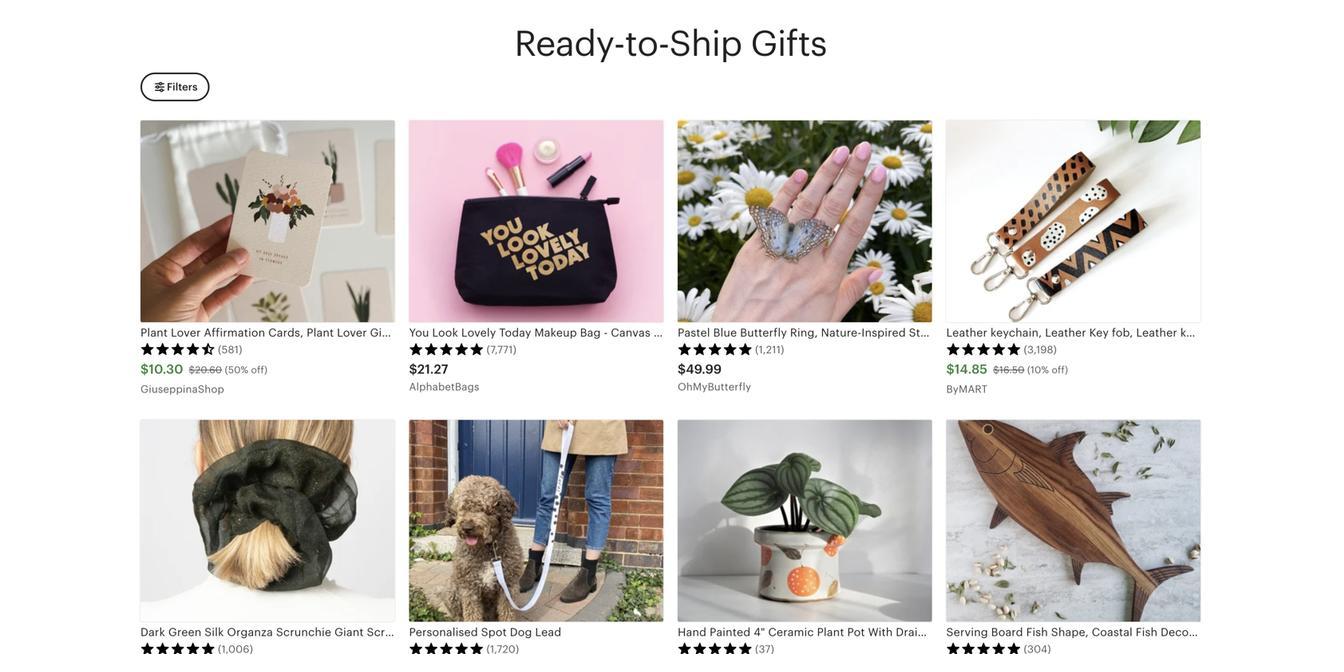 Task type: describe. For each thing, give the bounding box(es) containing it.
$ for 14.85
[[946, 363, 955, 377]]

board
[[991, 626, 1023, 639]]

5 out of 5 stars image for dark green silk organza scrunchie giant scrunchie 100% silk scrunchie hair accessories festive scrunchie gift christmas scrunchie gift image
[[141, 643, 216, 655]]

(3,198)
[[1024, 344, 1057, 356]]

$ 49.99 ohmybutterfly
[[678, 363, 751, 393]]

1 fish from the left
[[1026, 626, 1048, 639]]

5 out of 5 stars image for hand painted 4" ceramic plant pot with drainage / cute indoor planter / fruits lemon orange lychee decorative bowl & candle holder image at the right bottom
[[678, 643, 753, 655]]

bymart
[[946, 384, 988, 396]]

dog
[[510, 626, 532, 639]]

49.99
[[686, 363, 722, 377]]

serving board fish shape, coastal fish decor, walnut wood image
[[946, 420, 1201, 622]]

off) for 14.85
[[1052, 365, 1068, 376]]

(581)
[[218, 344, 242, 356]]

fob,
[[1112, 327, 1133, 339]]

gifts
[[751, 24, 827, 64]]

10.30
[[149, 363, 183, 377]]

serving board fish shape, coastal fish decor, walnut wood
[[946, 626, 1271, 639]]

$ for 49.99
[[678, 363, 686, 377]]

$ 10.30 $ 20.60 (50% off)
[[141, 363, 268, 377]]

ohmybutterfly
[[678, 381, 751, 393]]

4.5 out of 5 stars image
[[141, 343, 216, 356]]

16.50
[[999, 365, 1025, 376]]

giuseppinashop
[[141, 384, 224, 396]]

unique
[[1296, 327, 1334, 339]]

personalised spot dog lead
[[409, 626, 562, 639]]

key
[[1090, 327, 1109, 339]]

5 out of 5 stars image for you look lovely today makeup bag - canvas makeup pouch - black wash bag - cosmetics bag - valentine's day gift for her - makeup bag image
[[409, 343, 484, 356]]

keychain,
[[1240, 327, 1293, 339]]

ready-to-ship gifts
[[514, 24, 827, 64]]

serving
[[946, 626, 988, 639]]

to-
[[625, 24, 669, 64]]

spot
[[481, 626, 507, 639]]

dark green silk organza scrunchie giant scrunchie 100% silk scrunchie hair accessories festive scrunchie gift christmas scrunchie gift image
[[141, 420, 395, 622]]

$ 14.85 $ 16.50 (10% off)
[[946, 363, 1068, 377]]

decor,
[[1161, 626, 1196, 639]]

5 out of 5 stars image for serving board fish shape, coastal fish decor, walnut wood image
[[946, 643, 1022, 655]]

personalised spot dog lead image
[[409, 420, 663, 622]]



Task type: locate. For each thing, give the bounding box(es) containing it.
0 horizontal spatial leather
[[946, 327, 988, 339]]

g
[[1337, 327, 1341, 339]]

5 out of 5 stars image
[[409, 343, 484, 356], [678, 343, 753, 356], [946, 343, 1022, 356], [141, 643, 216, 655], [409, 643, 484, 655], [678, 643, 753, 655], [946, 643, 1022, 655]]

$ inside $ 21.27 alphabetbags
[[409, 363, 417, 377]]

ship
[[669, 24, 742, 64]]

off) right (10%
[[1052, 365, 1068, 376]]

$ up alphabetbags
[[409, 363, 417, 377]]

off) inside '$ 10.30 $ 20.60 (50% off)'
[[251, 365, 268, 376]]

lead
[[535, 626, 562, 639]]

1 horizontal spatial fish
[[1136, 626, 1158, 639]]

1 off) from the left
[[251, 365, 268, 376]]

hand painted 4" ceramic plant pot with drainage / cute indoor planter / fruits lemon orange lychee decorative bowl & candle holder image
[[678, 420, 932, 622]]

(7,771)
[[487, 344, 517, 356]]

wood
[[1240, 626, 1271, 639]]

21.27
[[417, 363, 448, 377]]

leather up (3,198)
[[1045, 327, 1086, 339]]

$ for 10.30
[[141, 363, 149, 377]]

0 horizontal spatial fish
[[1026, 626, 1048, 639]]

off) for 10.30
[[251, 365, 268, 376]]

2 leather from the left
[[1045, 327, 1086, 339]]

coastal
[[1092, 626, 1133, 639]]

20.60
[[195, 365, 222, 376]]

you look lovely today makeup bag - canvas makeup pouch - black wash bag - cosmetics bag - valentine's day gift for her - makeup bag image
[[409, 121, 663, 323]]

fish right board
[[1026, 626, 1048, 639]]

$ down 4.5 out of 5 stars image
[[141, 363, 149, 377]]

14.85
[[955, 363, 988, 377]]

1 horizontal spatial leather
[[1045, 327, 1086, 339]]

leather
[[946, 327, 988, 339], [1045, 327, 1086, 339], [1136, 327, 1178, 339]]

3 leather from the left
[[1136, 327, 1178, 339]]

serving board fish shape, coastal fish decor, walnut wood link
[[946, 420, 1271, 655]]

1 leather from the left
[[946, 327, 988, 339]]

leather right fob, on the right of the page
[[1136, 327, 1178, 339]]

walnut
[[1199, 626, 1237, 639]]

pastel blue butterfly ring, nature-inspired statement ring for nature lovers, cute gift for her, fun korean butterfly ring, tender blue ring image
[[678, 121, 932, 323]]

keychain,
[[991, 327, 1042, 339]]

$
[[141, 363, 149, 377], [409, 363, 417, 377], [678, 363, 686, 377], [946, 363, 955, 377], [189, 365, 195, 376], [993, 365, 999, 376]]

2 fish from the left
[[1136, 626, 1158, 639]]

(50%
[[225, 365, 248, 376]]

(10%
[[1027, 365, 1049, 376]]

personalised
[[409, 626, 478, 639]]

$ for 21.27
[[409, 363, 417, 377]]

$ 21.27 alphabetbags
[[409, 363, 479, 393]]

alphabetbags
[[409, 381, 479, 393]]

filters
[[167, 81, 198, 93]]

off) right (50%
[[251, 365, 268, 376]]

5 out of 5 stars image inside personalised spot dog lead link
[[409, 643, 484, 655]]

$ up ohmybutterfly
[[678, 363, 686, 377]]

$ up giuseppinashop
[[189, 365, 195, 376]]

2 off) from the left
[[1052, 365, 1068, 376]]

5 out of 5 stars image for pastel blue butterfly ring, nature-inspired statement ring for nature lovers, cute gift for her, fun korean butterfly ring, tender blue ring image
[[678, 343, 753, 356]]

fish left decor,
[[1136, 626, 1158, 639]]

ready-
[[514, 24, 625, 64]]

5 out of 5 stars image for leather keychain, leather key fob, leather keyholder, keychain, unique gift image
[[946, 343, 1022, 356]]

$ right 14.85
[[993, 365, 999, 376]]

(1,211)
[[755, 344, 784, 356]]

1 horizontal spatial off)
[[1052, 365, 1068, 376]]

filters button
[[141, 73, 210, 102]]

keyholder,
[[1181, 327, 1237, 339]]

leather keychain, leather key fob, leather keyholder, keychain, unique g
[[946, 327, 1341, 339]]

$ inside $ 14.85 $ 16.50 (10% off)
[[993, 365, 999, 376]]

off)
[[251, 365, 268, 376], [1052, 365, 1068, 376]]

off) inside $ 14.85 $ 16.50 (10% off)
[[1052, 365, 1068, 376]]

2 horizontal spatial leather
[[1136, 327, 1178, 339]]

fish
[[1026, 626, 1048, 639], [1136, 626, 1158, 639]]

shape,
[[1051, 626, 1089, 639]]

personalised spot dog lead link
[[409, 420, 663, 655]]

$ inside $ 49.99 ohmybutterfly
[[678, 363, 686, 377]]

0 horizontal spatial off)
[[251, 365, 268, 376]]

plant lover affirmation cards, plant lover gift, affirmation cards deck, positive affirmation cards, inspirational daily self care cards image
[[141, 121, 395, 323]]

$ up the bymart
[[946, 363, 955, 377]]

leather up 14.85
[[946, 327, 988, 339]]

$ inside '$ 10.30 $ 20.60 (50% off)'
[[189, 365, 195, 376]]

leather keychain, leather key fob, leather keyholder, keychain, unique gift image
[[946, 121, 1201, 323]]

5 out of 5 stars image for personalised spot dog lead image
[[409, 643, 484, 655]]



Task type: vqa. For each thing, say whether or not it's contained in the screenshot.
Dog
yes



